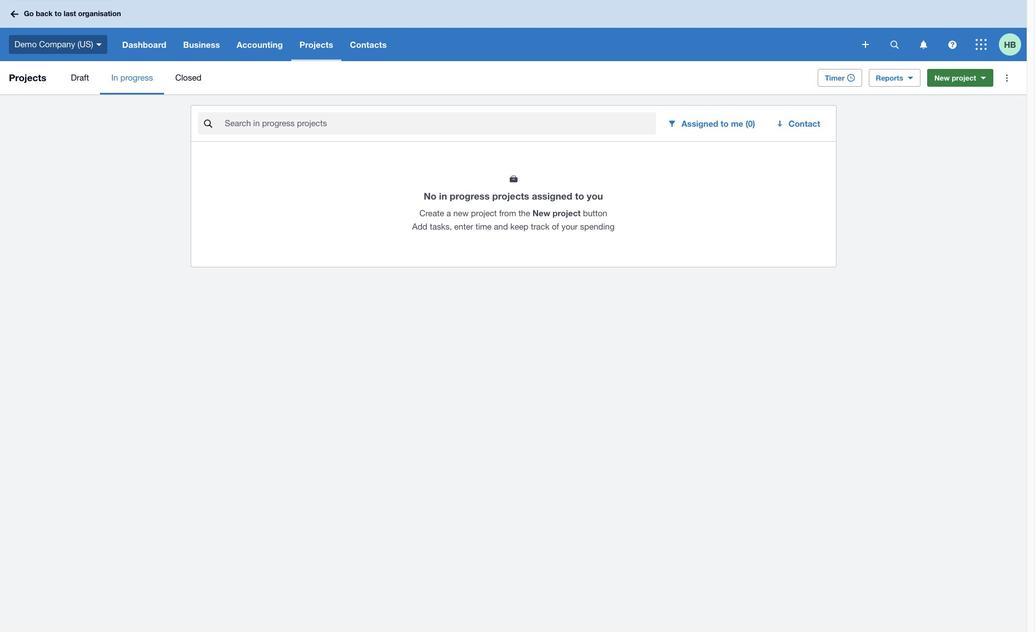 Task type: vqa. For each thing, say whether or not it's contained in the screenshot.
Go back to last organisation LINK
yes



Task type: describe. For each thing, give the bounding box(es) containing it.
in progress link
[[100, 61, 164, 95]]

new project
[[935, 73, 976, 82]]

a
[[447, 209, 451, 218]]

2 horizontal spatial svg image
[[890, 40, 899, 49]]

timer
[[825, 73, 845, 82]]

the
[[519, 209, 530, 218]]

company
[[39, 39, 75, 49]]

time
[[476, 222, 492, 231]]

you
[[587, 190, 603, 202]]

project inside new project popup button
[[952, 73, 976, 82]]

back
[[36, 9, 53, 18]]

new inside popup button
[[935, 73, 950, 82]]

reports
[[876, 73, 903, 82]]

more options image
[[996, 67, 1018, 89]]

projects inside dropdown button
[[300, 39, 333, 49]]

hb button
[[999, 28, 1027, 61]]

assigned to me (0) button
[[661, 112, 764, 135]]

projects
[[492, 190, 529, 202]]

contacts
[[350, 39, 387, 49]]

no
[[424, 190, 437, 202]]

last
[[64, 9, 76, 18]]

svg image inside go back to last organisation link
[[11, 10, 18, 18]]

svg image inside demo company (us) popup button
[[96, 43, 102, 46]]

assigned
[[532, 190, 573, 202]]

spending
[[580, 222, 615, 231]]

1 vertical spatial progress
[[450, 190, 490, 202]]

timer button
[[818, 69, 862, 87]]

contact
[[789, 118, 820, 128]]

in
[[439, 190, 447, 202]]

contacts button
[[342, 28, 395, 61]]

assigned
[[682, 118, 718, 128]]

draft link
[[60, 61, 100, 95]]

go back to last organisation
[[24, 9, 121, 18]]

new project button
[[927, 69, 994, 87]]

closed link
[[164, 61, 213, 95]]

from
[[499, 209, 516, 218]]

0 horizontal spatial projects
[[9, 72, 46, 83]]

go back to last organisation link
[[7, 4, 128, 24]]

contact button
[[769, 112, 829, 135]]

closed
[[175, 73, 202, 82]]



Task type: locate. For each thing, give the bounding box(es) containing it.
to
[[55, 9, 62, 18], [721, 118, 729, 128], [575, 190, 584, 202]]

Search in progress projects search field
[[224, 113, 656, 134]]

keep
[[510, 222, 529, 231]]

reports button
[[869, 69, 921, 87]]

progress up "new" at the left top
[[450, 190, 490, 202]]

create
[[420, 209, 444, 218]]

new inside create a new project from the new project button add tasks, enter time and keep track of your spending
[[533, 208, 550, 218]]

demo
[[14, 39, 37, 49]]

0 vertical spatial to
[[55, 9, 62, 18]]

navigation inside banner
[[114, 28, 855, 61]]

draft
[[71, 73, 89, 82]]

navigation
[[114, 28, 855, 61]]

projects left contacts
[[300, 39, 333, 49]]

dashboard
[[122, 39, 166, 49]]

project up your on the top of page
[[553, 208, 581, 218]]

business button
[[175, 28, 228, 61]]

2 vertical spatial to
[[575, 190, 584, 202]]

business
[[183, 39, 220, 49]]

me
[[731, 118, 743, 128]]

1 horizontal spatial project
[[553, 208, 581, 218]]

progress
[[120, 73, 153, 82], [450, 190, 490, 202]]

svg image
[[976, 39, 987, 50], [920, 40, 927, 49], [948, 40, 957, 49], [862, 41, 869, 48]]

accounting button
[[228, 28, 291, 61]]

1 horizontal spatial projects
[[300, 39, 333, 49]]

button
[[583, 209, 607, 218]]

0 horizontal spatial to
[[55, 9, 62, 18]]

to inside popup button
[[721, 118, 729, 128]]

assigned to me (0)
[[682, 118, 755, 128]]

svg image left the go
[[11, 10, 18, 18]]

(us)
[[77, 39, 93, 49]]

of
[[552, 222, 559, 231]]

to left me
[[721, 118, 729, 128]]

0 horizontal spatial svg image
[[11, 10, 18, 18]]

0 vertical spatial progress
[[120, 73, 153, 82]]

accounting
[[237, 39, 283, 49]]

svg image up reports popup button
[[890, 40, 899, 49]]

projects
[[300, 39, 333, 49], [9, 72, 46, 83]]

tasks,
[[430, 222, 452, 231]]

organisation
[[78, 9, 121, 18]]

svg image right (us)
[[96, 43, 102, 46]]

new up track
[[533, 208, 550, 218]]

0 vertical spatial projects
[[300, 39, 333, 49]]

2 horizontal spatial project
[[952, 73, 976, 82]]

hb
[[1004, 39, 1016, 49]]

demo company (us)
[[14, 39, 93, 49]]

svg image
[[11, 10, 18, 18], [890, 40, 899, 49], [96, 43, 102, 46]]

new right reports popup button
[[935, 73, 950, 82]]

1 horizontal spatial new
[[935, 73, 950, 82]]

your
[[562, 222, 578, 231]]

banner
[[0, 0, 1027, 61]]

1 horizontal spatial svg image
[[96, 43, 102, 46]]

0 horizontal spatial progress
[[120, 73, 153, 82]]

project
[[952, 73, 976, 82], [553, 208, 581, 218], [471, 209, 497, 218]]

to left 'last'
[[55, 9, 62, 18]]

track
[[531, 222, 550, 231]]

demo company (us) button
[[0, 28, 114, 61]]

progress inside 'link'
[[120, 73, 153, 82]]

no in progress projects assigned to you
[[424, 190, 603, 202]]

and
[[494, 222, 508, 231]]

1 vertical spatial new
[[533, 208, 550, 218]]

1 horizontal spatial progress
[[450, 190, 490, 202]]

in progress
[[111, 73, 153, 82]]

0 horizontal spatial new
[[533, 208, 550, 218]]

1 vertical spatial to
[[721, 118, 729, 128]]

1 vertical spatial projects
[[9, 72, 46, 83]]

new
[[453, 209, 469, 218]]

projects button
[[291, 28, 342, 61]]

2 horizontal spatial to
[[721, 118, 729, 128]]

dashboard link
[[114, 28, 175, 61]]

go
[[24, 9, 34, 18]]

projects down demo
[[9, 72, 46, 83]]

banner containing hb
[[0, 0, 1027, 61]]

to left you
[[575, 190, 584, 202]]

0 horizontal spatial project
[[471, 209, 497, 218]]

0 vertical spatial new
[[935, 73, 950, 82]]

add
[[412, 222, 428, 231]]

1 horizontal spatial to
[[575, 190, 584, 202]]

project left more options icon
[[952, 73, 976, 82]]

enter
[[454, 222, 473, 231]]

project up time
[[471, 209, 497, 218]]

create a new project from the new project button add tasks, enter time and keep track of your spending
[[412, 208, 615, 231]]

new
[[935, 73, 950, 82], [533, 208, 550, 218]]

navigation containing dashboard
[[114, 28, 855, 61]]

(0)
[[746, 118, 755, 128]]

in
[[111, 73, 118, 82]]

progress right in
[[120, 73, 153, 82]]



